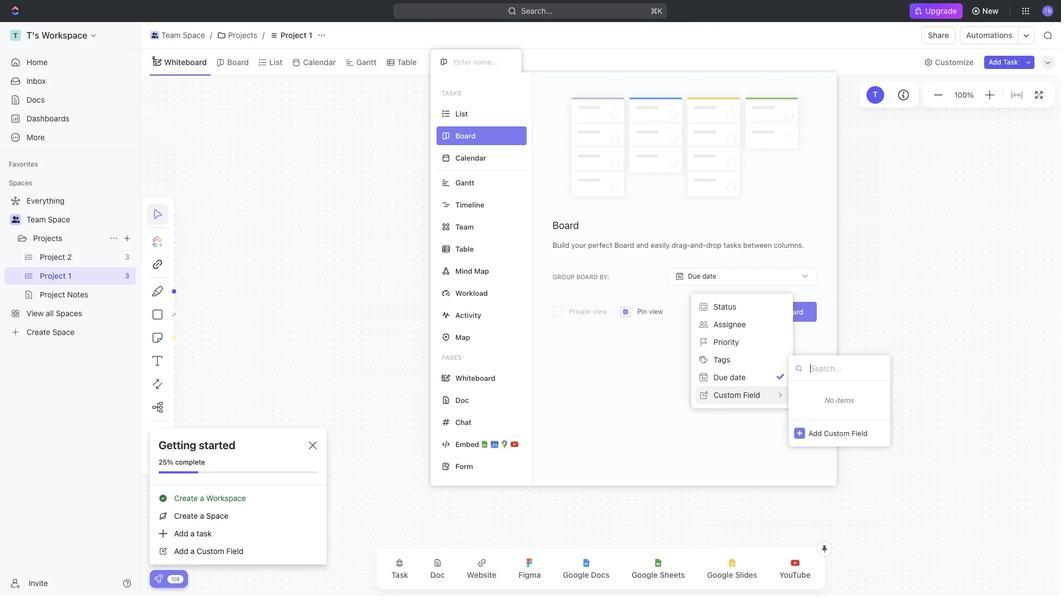 Task type: describe. For each thing, give the bounding box(es) containing it.
calendar link
[[301, 54, 336, 70]]

started
[[199, 439, 235, 452]]

0 vertical spatial map
[[474, 267, 489, 276]]

google for google sheets
[[632, 571, 658, 580]]

2 vertical spatial space
[[206, 512, 228, 521]]

add task button
[[984, 56, 1022, 69]]

items
[[836, 396, 854, 405]]

dashboards link
[[4, 110, 136, 128]]

customize
[[935, 57, 974, 67]]

add for add a custom field
[[174, 547, 188, 557]]

0 vertical spatial projects
[[228, 30, 257, 40]]

timeline
[[455, 200, 484, 209]]

0 horizontal spatial custom
[[197, 547, 224, 557]]

custom field
[[714, 391, 760, 400]]

list link
[[267, 54, 283, 70]]

group board by:
[[553, 273, 609, 281]]

team space inside tree
[[27, 215, 70, 224]]

share button
[[921, 27, 956, 44]]

website
[[467, 571, 497, 580]]

1 horizontal spatial team space
[[161, 30, 205, 40]]

no items
[[825, 396, 854, 405]]

0 horizontal spatial table
[[397, 57, 417, 67]]

1/4
[[171, 576, 180, 583]]

add custom field button
[[789, 420, 890, 447]]

figma
[[519, 571, 541, 580]]

add a custom field
[[174, 547, 243, 557]]

2 horizontal spatial team
[[455, 222, 474, 231]]

user group image inside team space link
[[151, 33, 158, 38]]

youtube
[[779, 571, 811, 580]]

upgrade
[[925, 6, 957, 15]]

0 horizontal spatial field
[[226, 547, 243, 557]]

list inside 'link'
[[269, 57, 283, 67]]

25%
[[159, 459, 173, 467]]

task inside button
[[1003, 58, 1018, 66]]

home
[[27, 57, 48, 67]]

google sheets button
[[623, 553, 694, 587]]

1 horizontal spatial doc
[[455, 396, 469, 405]]

workspace
[[206, 494, 246, 504]]

mind map
[[455, 267, 489, 276]]

gantt link
[[354, 54, 377, 70]]

google docs
[[563, 571, 610, 580]]

due for due date dropdown button
[[688, 273, 701, 281]]

slides
[[735, 571, 757, 580]]

onboarding checklist button image
[[154, 575, 163, 584]]

favorites
[[9, 160, 38, 169]]

board link
[[225, 54, 249, 70]]

1 horizontal spatial board
[[553, 220, 579, 232]]

tags button
[[696, 352, 789, 369]]

google slides
[[707, 571, 757, 580]]

project 1 link
[[267, 29, 315, 42]]

inbox
[[27, 76, 46, 86]]

0 vertical spatial gantt
[[356, 57, 377, 67]]

1 horizontal spatial calendar
[[455, 153, 486, 162]]

getting
[[159, 439, 196, 452]]

due date for due date button
[[714, 373, 746, 382]]

no
[[825, 396, 834, 405]]

custom inside dropdown button
[[824, 429, 850, 438]]

board
[[576, 273, 598, 281]]

task
[[197, 529, 212, 539]]

due for due date button
[[714, 373, 728, 382]]

due date button
[[668, 268, 817, 286]]

100%
[[955, 91, 974, 99]]

user group image inside tree
[[11, 217, 20, 223]]

0 vertical spatial team space link
[[148, 29, 208, 42]]

group
[[553, 273, 575, 281]]

add for add a task
[[174, 529, 188, 539]]

task button
[[383, 553, 417, 587]]

website button
[[458, 553, 505, 587]]

add a task
[[174, 529, 212, 539]]

docs link
[[4, 91, 136, 109]]

view
[[445, 57, 463, 67]]

t
[[873, 90, 878, 99]]

create for create a workspace
[[174, 494, 198, 504]]

create a workspace
[[174, 494, 246, 504]]

activity
[[455, 311, 481, 320]]

assignee button
[[696, 316, 789, 334]]

share
[[928, 30, 949, 40]]

due date button
[[696, 369, 789, 387]]

tags
[[714, 355, 730, 365]]

25% complete
[[159, 459, 205, 467]]

create a space
[[174, 512, 228, 521]]

task inside "button"
[[391, 571, 408, 580]]

doc inside button
[[430, 571, 445, 580]]

docs inside sidebar navigation
[[27, 95, 45, 104]]

sheets
[[660, 571, 685, 580]]

priority
[[714, 338, 739, 347]]

priority button
[[696, 334, 789, 352]]

1 horizontal spatial table
[[455, 245, 474, 253]]

mind
[[455, 267, 472, 276]]

add task
[[989, 58, 1018, 66]]

add for add task
[[989, 58, 1002, 66]]

date for due date button
[[730, 373, 746, 382]]

by:
[[600, 273, 609, 281]]

a for space
[[200, 512, 204, 521]]

dashboards
[[27, 114, 69, 123]]



Task type: vqa. For each thing, say whether or not it's contained in the screenshot.
first "Brand" from the bottom of the page
no



Task type: locate. For each thing, give the bounding box(es) containing it.
1 vertical spatial team space
[[27, 215, 70, 224]]

add
[[989, 58, 1002, 66], [809, 429, 822, 438], [174, 529, 188, 539], [174, 547, 188, 557]]

1 create from the top
[[174, 494, 198, 504]]

1 horizontal spatial projects link
[[214, 29, 260, 42]]

1 vertical spatial projects link
[[33, 230, 105, 248]]

field inside dropdown button
[[852, 429, 868, 438]]

add inside add task button
[[989, 58, 1002, 66]]

automations
[[966, 30, 1013, 40]]

0 vertical spatial table
[[397, 57, 417, 67]]

1 horizontal spatial google
[[632, 571, 658, 580]]

google left sheets
[[632, 571, 658, 580]]

1 horizontal spatial user group image
[[151, 33, 158, 38]]

upgrade link
[[910, 3, 963, 19]]

0 vertical spatial custom
[[714, 391, 741, 400]]

custom
[[714, 391, 741, 400], [824, 429, 850, 438], [197, 547, 224, 557]]

1 vertical spatial due
[[714, 373, 728, 382]]

0 horizontal spatial team
[[27, 215, 46, 224]]

tree inside sidebar navigation
[[4, 192, 136, 342]]

home link
[[4, 54, 136, 71]]

1 vertical spatial table
[[455, 245, 474, 253]]

table right gantt link
[[397, 57, 417, 67]]

create
[[174, 494, 198, 504], [174, 512, 198, 521]]

1 vertical spatial board
[[553, 220, 579, 232]]

projects link
[[214, 29, 260, 42], [33, 230, 105, 248]]

create up add a task
[[174, 512, 198, 521]]

due
[[688, 273, 701, 281], [714, 373, 728, 382]]

1 horizontal spatial space
[[183, 30, 205, 40]]

chat
[[455, 418, 472, 427]]

embed
[[455, 440, 479, 449]]

google for google slides
[[707, 571, 733, 580]]

0 vertical spatial user group image
[[151, 33, 158, 38]]

a down add a task
[[190, 547, 195, 557]]

due date up status
[[688, 273, 716, 281]]

1
[[309, 30, 312, 40]]

0 horizontal spatial space
[[48, 215, 70, 224]]

1 horizontal spatial projects
[[228, 30, 257, 40]]

field down due date button
[[743, 391, 760, 400]]

1 horizontal spatial date
[[730, 373, 746, 382]]

0 horizontal spatial projects
[[33, 234, 62, 243]]

projects
[[228, 30, 257, 40], [33, 234, 62, 243]]

youtube button
[[771, 553, 820, 587]]

team space down spaces
[[27, 215, 70, 224]]

view button
[[431, 49, 467, 75]]

doc
[[455, 396, 469, 405], [430, 571, 445, 580]]

1 vertical spatial date
[[730, 373, 746, 382]]

a
[[200, 494, 204, 504], [200, 512, 204, 521], [190, 529, 195, 539], [190, 547, 195, 557]]

1 horizontal spatial team space link
[[148, 29, 208, 42]]

custom inside dropdown button
[[714, 391, 741, 400]]

1 vertical spatial field
[[852, 429, 868, 438]]

due inside button
[[714, 373, 728, 382]]

search...
[[521, 6, 553, 15]]

status
[[714, 302, 736, 312]]

favorites button
[[4, 158, 42, 171]]

1 vertical spatial whiteboard
[[455, 374, 495, 383]]

invite
[[29, 579, 48, 588]]

0 vertical spatial docs
[[27, 95, 45, 104]]

team space link inside tree
[[27, 211, 134, 229]]

team space link
[[148, 29, 208, 42], [27, 211, 134, 229]]

table
[[397, 57, 417, 67], [455, 245, 474, 253]]

0 horizontal spatial /
[[210, 30, 212, 40]]

1 horizontal spatial docs
[[591, 571, 610, 580]]

task
[[1003, 58, 1018, 66], [391, 571, 408, 580]]

list down "view"
[[455, 109, 468, 118]]

create for create a space
[[174, 512, 198, 521]]

1 vertical spatial custom
[[824, 429, 850, 438]]

a up 'create a space'
[[200, 494, 204, 504]]

Search... text field
[[810, 360, 885, 377]]

getting started
[[159, 439, 235, 452]]

0 vertical spatial projects link
[[214, 29, 260, 42]]

automations button
[[961, 27, 1018, 44]]

0 vertical spatial calendar
[[303, 57, 336, 67]]

project
[[281, 30, 307, 40]]

task down automations button
[[1003, 58, 1018, 66]]

0 horizontal spatial doc
[[430, 571, 445, 580]]

field inside dropdown button
[[743, 391, 760, 400]]

1 vertical spatial projects
[[33, 234, 62, 243]]

field
[[743, 391, 760, 400], [852, 429, 868, 438], [226, 547, 243, 557]]

1 vertical spatial doc
[[430, 571, 445, 580]]

custom down due date button
[[714, 391, 741, 400]]

⌘k
[[651, 6, 663, 15]]

map right mind
[[474, 267, 489, 276]]

0 horizontal spatial board
[[227, 57, 249, 67]]

custom field button
[[696, 387, 789, 405]]

date for due date dropdown button
[[702, 273, 716, 281]]

google sheets
[[632, 571, 685, 580]]

0 vertical spatial due
[[688, 273, 701, 281]]

2 / from the left
[[262, 30, 265, 40]]

map down "activity"
[[455, 333, 470, 342]]

due date inside button
[[714, 373, 746, 382]]

2 create from the top
[[174, 512, 198, 521]]

assignee
[[714, 320, 746, 329]]

1 horizontal spatial due
[[714, 373, 728, 382]]

2 horizontal spatial custom
[[824, 429, 850, 438]]

due date
[[688, 273, 716, 281], [714, 373, 746, 382]]

a for custom
[[190, 547, 195, 557]]

1 horizontal spatial whiteboard
[[455, 374, 495, 383]]

whiteboard up chat
[[455, 374, 495, 383]]

team up whiteboard link
[[161, 30, 181, 40]]

1 horizontal spatial task
[[1003, 58, 1018, 66]]

google slides button
[[698, 553, 766, 587]]

0 vertical spatial list
[[269, 57, 283, 67]]

due date inside dropdown button
[[688, 273, 716, 281]]

status button
[[696, 298, 789, 316]]

0 horizontal spatial task
[[391, 571, 408, 580]]

spaces
[[9, 179, 32, 187]]

new
[[982, 6, 999, 15]]

1 horizontal spatial list
[[455, 109, 468, 118]]

1 vertical spatial due date
[[714, 373, 746, 382]]

sidebar navigation
[[0, 22, 141, 597]]

1 horizontal spatial map
[[474, 267, 489, 276]]

2 horizontal spatial google
[[707, 571, 733, 580]]

custom down no items in the bottom of the page
[[824, 429, 850, 438]]

team space up whiteboard link
[[161, 30, 205, 40]]

team space
[[161, 30, 205, 40], [27, 215, 70, 224]]

gantt up timeline
[[455, 178, 474, 187]]

form
[[455, 462, 473, 471]]

add for add custom field
[[809, 429, 822, 438]]

a for workspace
[[200, 494, 204, 504]]

2 horizontal spatial field
[[852, 429, 868, 438]]

calendar up timeline
[[455, 153, 486, 162]]

gantt left table link
[[356, 57, 377, 67]]

2 vertical spatial custom
[[197, 547, 224, 557]]

2 horizontal spatial space
[[206, 512, 228, 521]]

1 vertical spatial space
[[48, 215, 70, 224]]

1 vertical spatial task
[[391, 571, 408, 580]]

0 vertical spatial task
[[1003, 58, 1018, 66]]

view button
[[431, 54, 467, 70]]

due inside dropdown button
[[688, 273, 701, 281]]

list
[[269, 57, 283, 67], [455, 109, 468, 118]]

date inside dropdown button
[[702, 273, 716, 281]]

team down timeline
[[455, 222, 474, 231]]

table link
[[395, 54, 417, 70]]

1 horizontal spatial field
[[743, 391, 760, 400]]

1 vertical spatial team space link
[[27, 211, 134, 229]]

0 vertical spatial team space
[[161, 30, 205, 40]]

2 vertical spatial board
[[781, 308, 804, 317]]

1 vertical spatial calendar
[[455, 153, 486, 162]]

0 horizontal spatial user group image
[[11, 217, 20, 223]]

date
[[702, 273, 716, 281], [730, 373, 746, 382]]

team down spaces
[[27, 215, 46, 224]]

1 google from the left
[[563, 571, 589, 580]]

1 horizontal spatial gantt
[[455, 178, 474, 187]]

0 horizontal spatial docs
[[27, 95, 45, 104]]

whiteboard link
[[162, 54, 207, 70]]

0 horizontal spatial list
[[269, 57, 283, 67]]

1 vertical spatial docs
[[591, 571, 610, 580]]

complete
[[175, 459, 205, 467]]

date up status
[[702, 273, 716, 281]]

date up custom field
[[730, 373, 746, 382]]

calendar down 1
[[303, 57, 336, 67]]

a left task
[[190, 529, 195, 539]]

due date for due date dropdown button
[[688, 273, 716, 281]]

0 horizontal spatial gantt
[[356, 57, 377, 67]]

add inside add custom field dropdown button
[[809, 429, 822, 438]]

2 google from the left
[[632, 571, 658, 580]]

docs inside button
[[591, 571, 610, 580]]

figma button
[[510, 553, 550, 587]]

date inside button
[[730, 373, 746, 382]]

user group image
[[151, 33, 158, 38], [11, 217, 20, 223]]

0 horizontal spatial whiteboard
[[164, 57, 207, 67]]

create up 'create a space'
[[174, 494, 198, 504]]

new button
[[967, 2, 1005, 20]]

0 vertical spatial doc
[[455, 396, 469, 405]]

custom down task
[[197, 547, 224, 557]]

0 vertical spatial space
[[183, 30, 205, 40]]

doc up chat
[[455, 396, 469, 405]]

1 horizontal spatial team
[[161, 30, 181, 40]]

project 1
[[281, 30, 312, 40]]

google
[[563, 571, 589, 580], [632, 571, 658, 580], [707, 571, 733, 580]]

1 / from the left
[[210, 30, 212, 40]]

calendar
[[303, 57, 336, 67], [455, 153, 486, 162]]

Enter name... field
[[453, 57, 512, 67]]

2 horizontal spatial board
[[781, 308, 804, 317]]

table up mind
[[455, 245, 474, 253]]

1 horizontal spatial /
[[262, 30, 265, 40]]

0 horizontal spatial date
[[702, 273, 716, 281]]

doc right task "button"
[[430, 571, 445, 580]]

team inside tree
[[27, 215, 46, 224]]

1 vertical spatial map
[[455, 333, 470, 342]]

doc button
[[421, 553, 454, 587]]

0 horizontal spatial due
[[688, 273, 701, 281]]

field down 'create a space'
[[226, 547, 243, 557]]

0 horizontal spatial team space link
[[27, 211, 134, 229]]

google left slides
[[707, 571, 733, 580]]

space inside tree
[[48, 215, 70, 224]]

1 vertical spatial create
[[174, 512, 198, 521]]

field down items
[[852, 429, 868, 438]]

inbox link
[[4, 72, 136, 90]]

list down project 1 link
[[269, 57, 283, 67]]

100% button
[[952, 88, 976, 102]]

/
[[210, 30, 212, 40], [262, 30, 265, 40]]

0 horizontal spatial map
[[455, 333, 470, 342]]

0 horizontal spatial calendar
[[303, 57, 336, 67]]

1 vertical spatial list
[[455, 109, 468, 118]]

tree containing team space
[[4, 192, 136, 342]]

space
[[183, 30, 205, 40], [48, 215, 70, 224], [206, 512, 228, 521]]

whiteboard left 'board' link
[[164, 57, 207, 67]]

due date up custom field
[[714, 373, 746, 382]]

1 vertical spatial gantt
[[455, 178, 474, 187]]

0 vertical spatial field
[[743, 391, 760, 400]]

google docs button
[[554, 553, 618, 587]]

task left 'doc' button
[[391, 571, 408, 580]]

3 google from the left
[[707, 571, 733, 580]]

tree
[[4, 192, 136, 342]]

team
[[161, 30, 181, 40], [27, 215, 46, 224], [455, 222, 474, 231]]

add custom field
[[809, 429, 868, 438]]

2 vertical spatial field
[[226, 547, 243, 557]]

onboarding checklist button element
[[154, 575, 163, 584]]

board
[[227, 57, 249, 67], [553, 220, 579, 232], [781, 308, 804, 317]]

a up task
[[200, 512, 204, 521]]

close image
[[309, 442, 317, 450]]

a for task
[[190, 529, 195, 539]]

0 vertical spatial board
[[227, 57, 249, 67]]

docs
[[27, 95, 45, 104], [591, 571, 610, 580]]

google inside button
[[707, 571, 733, 580]]

0 vertical spatial create
[[174, 494, 198, 504]]

0 vertical spatial due date
[[688, 273, 716, 281]]

google for google docs
[[563, 571, 589, 580]]

0 horizontal spatial google
[[563, 571, 589, 580]]

1 horizontal spatial custom
[[714, 391, 741, 400]]

projects inside tree
[[33, 234, 62, 243]]

workload
[[455, 289, 488, 298]]

google right figma
[[563, 571, 589, 580]]

customize button
[[921, 54, 977, 70]]

0 vertical spatial date
[[702, 273, 716, 281]]

0 horizontal spatial team space
[[27, 215, 70, 224]]

0 horizontal spatial projects link
[[33, 230, 105, 248]]

1 vertical spatial user group image
[[11, 217, 20, 223]]

0 vertical spatial whiteboard
[[164, 57, 207, 67]]



